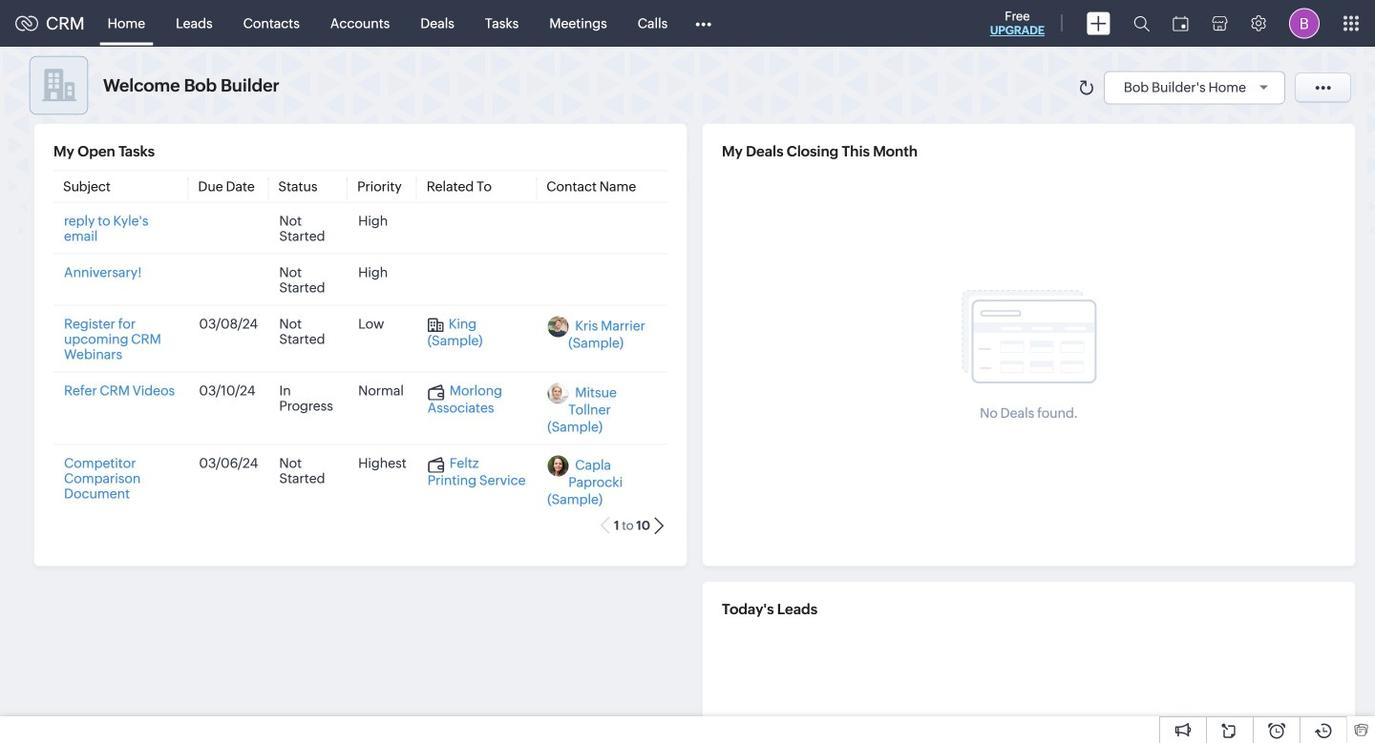 Task type: vqa. For each thing, say whether or not it's contained in the screenshot.
'Profile' icon
yes



Task type: locate. For each thing, give the bounding box(es) containing it.
profile element
[[1278, 0, 1331, 46]]

Other Modules field
[[683, 8, 724, 39]]

search image
[[1133, 15, 1150, 32]]

calendar image
[[1173, 16, 1189, 31]]



Task type: describe. For each thing, give the bounding box(es) containing it.
create menu image
[[1087, 12, 1111, 35]]

logo image
[[15, 16, 38, 31]]

profile image
[[1289, 8, 1320, 39]]

create menu element
[[1075, 0, 1122, 46]]

search element
[[1122, 0, 1161, 47]]



